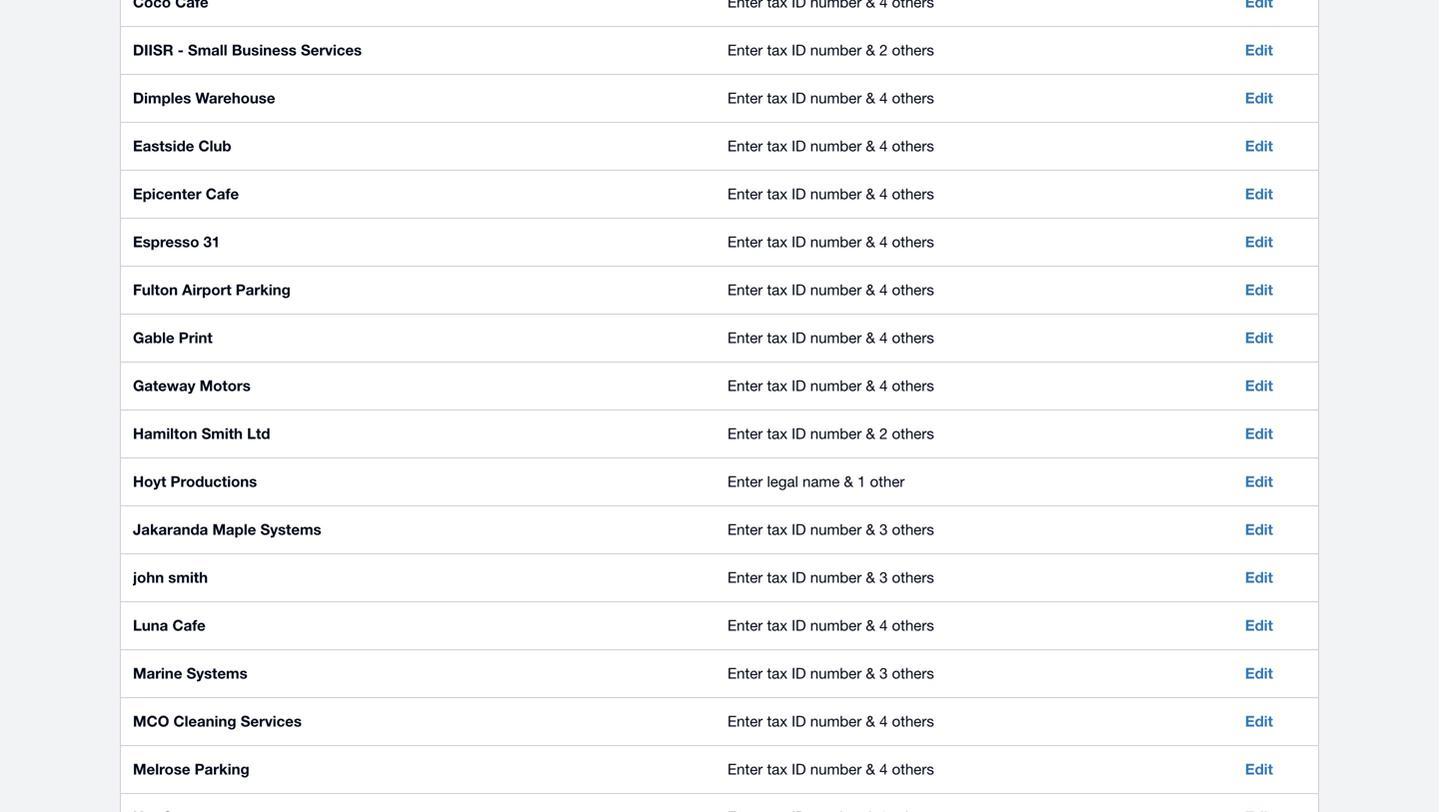 Task type: locate. For each thing, give the bounding box(es) containing it.
1 vertical spatial services
[[241, 713, 302, 731]]

edit for eastside club
[[1245, 137, 1273, 155]]

enter for marine systems
[[728, 665, 763, 682]]

6 4 from the top
[[879, 329, 888, 346]]

enter for mco cleaning services
[[728, 713, 763, 730]]

id for melrose parking
[[792, 761, 806, 778]]

cafe
[[206, 185, 239, 203], [172, 617, 206, 635]]

name
[[802, 473, 840, 490]]

15 edit link from the top
[[1245, 713, 1273, 731]]

5 enter tax id number & 4 others from the top
[[728, 281, 934, 298]]

3 edit from the top
[[1245, 137, 1273, 155]]

3 for jakaranda maple systems
[[879, 521, 888, 538]]

enter tax id number & 4 others for mco cleaning services
[[728, 713, 934, 730]]

1 enter from the top
[[728, 41, 763, 58]]

2 vertical spatial 3
[[879, 665, 888, 682]]

13 id from the top
[[792, 665, 806, 682]]

0 vertical spatial enter tax id number & 2 others
[[728, 41, 934, 58]]

8 others from the top
[[892, 377, 934, 394]]

13 edit link from the top
[[1245, 617, 1273, 635]]

0 vertical spatial 3
[[879, 521, 888, 538]]

7 enter tax id number & 4 others from the top
[[728, 377, 934, 394]]

4 for epicenter cafe
[[879, 185, 888, 202]]

6 others from the top
[[892, 281, 934, 298]]

3
[[879, 521, 888, 538], [879, 569, 888, 586], [879, 665, 888, 682]]

others for diisr - small business services
[[892, 41, 934, 58]]

edit link
[[1245, 41, 1273, 59], [1245, 89, 1273, 107], [1245, 137, 1273, 155], [1245, 185, 1273, 203], [1245, 233, 1273, 251], [1245, 281, 1273, 299], [1245, 329, 1273, 347], [1245, 377, 1273, 395], [1245, 425, 1273, 443], [1245, 473, 1273, 491], [1245, 521, 1273, 539], [1245, 569, 1273, 587], [1245, 617, 1273, 635], [1245, 665, 1273, 683], [1245, 713, 1273, 731], [1245, 761, 1273, 779]]

edit link for gateway motors
[[1245, 377, 1273, 395]]

2 enter tax id number & 4 others from the top
[[728, 137, 934, 154]]

enter tax id number & 4 others for gateway motors
[[728, 377, 934, 394]]

15 others from the top
[[892, 761, 934, 778]]

tax for marine systems
[[767, 665, 788, 682]]

8 edit from the top
[[1245, 377, 1273, 395]]

14 edit from the top
[[1245, 665, 1273, 683]]

2 3 from the top
[[879, 569, 888, 586]]

enter tax id number & 4 others for fulton airport parking
[[728, 281, 934, 298]]

cafe down club on the left top of the page
[[206, 185, 239, 203]]

2 for hamilton smith ltd
[[879, 425, 888, 442]]

2 tax from the top
[[767, 89, 788, 106]]

number for diisr - small business services
[[810, 41, 862, 58]]

enter for espresso 31
[[728, 233, 763, 250]]

id for diisr - small business services
[[792, 41, 806, 58]]

1 vertical spatial systems
[[186, 665, 248, 683]]

& for fulton airport parking
[[866, 281, 875, 298]]

john smith
[[133, 569, 208, 587]]

2 others from the top
[[892, 89, 934, 106]]

number for marine systems
[[810, 665, 862, 682]]

5 edit link from the top
[[1245, 233, 1273, 251]]

smith
[[168, 569, 208, 587]]

4 id from the top
[[792, 185, 806, 202]]

enter for luna cafe
[[728, 617, 763, 634]]

11 enter from the top
[[728, 521, 763, 538]]

9 id from the top
[[792, 425, 806, 442]]

number for espresso 31
[[810, 233, 862, 250]]

8 edit link from the top
[[1245, 377, 1273, 395]]

4 edit link from the top
[[1245, 185, 1273, 203]]

9 others from the top
[[892, 425, 934, 442]]

10 enter tax id number & 4 others from the top
[[728, 761, 934, 778]]

13 edit from the top
[[1245, 617, 1273, 635]]

7 enter from the top
[[728, 329, 763, 346]]

parking right airport
[[236, 281, 291, 299]]

0 vertical spatial systems
[[260, 521, 321, 539]]

number for hamilton smith ltd
[[810, 425, 862, 442]]

& for espresso 31
[[866, 233, 875, 250]]

14 tax from the top
[[767, 713, 788, 730]]

11 edit from the top
[[1245, 521, 1273, 539]]

& for marine systems
[[866, 665, 875, 682]]

10 enter from the top
[[728, 473, 763, 490]]

2 4 from the top
[[879, 137, 888, 154]]

10 edit from the top
[[1245, 473, 1273, 491]]

4 for melrose parking
[[879, 761, 888, 778]]

edit link for eastside club
[[1245, 137, 1273, 155]]

4 edit from the top
[[1245, 185, 1273, 203]]

enter tax id number & 4 others for eastside club
[[728, 137, 934, 154]]

enter tax id number & 3 others for john smith
[[728, 569, 934, 586]]

14 number from the top
[[810, 713, 862, 730]]

2
[[879, 41, 888, 58], [879, 425, 888, 442]]

gable
[[133, 329, 175, 347]]

8 enter from the top
[[728, 377, 763, 394]]

13 others from the top
[[892, 665, 934, 682]]

4 for eastside club
[[879, 137, 888, 154]]

& for luna cafe
[[866, 617, 875, 634]]

mco cleaning services
[[133, 713, 302, 731]]

10 id from the top
[[792, 521, 806, 538]]

6 id from the top
[[792, 281, 806, 298]]

systems right the maple
[[260, 521, 321, 539]]

7 4 from the top
[[879, 377, 888, 394]]

7 tax from the top
[[767, 329, 788, 346]]

cafe right luna
[[172, 617, 206, 635]]

10 number from the top
[[810, 521, 862, 538]]

2 vertical spatial enter tax id number & 3 others
[[728, 665, 934, 682]]

edit link for melrose parking
[[1245, 761, 1273, 779]]

11 others from the top
[[892, 569, 934, 586]]

edit link for espresso 31
[[1245, 233, 1273, 251]]

3 edit link from the top
[[1245, 137, 1273, 155]]

3 id from the top
[[792, 137, 806, 154]]

8 id from the top
[[792, 377, 806, 394]]

ltd
[[247, 425, 270, 443]]

1 enter tax id number & 3 others from the top
[[728, 521, 934, 538]]

others for jakaranda maple systems
[[892, 521, 934, 538]]

0 horizontal spatial systems
[[186, 665, 248, 683]]

10 4 from the top
[[879, 761, 888, 778]]

others
[[892, 41, 934, 58], [892, 89, 934, 106], [892, 137, 934, 154], [892, 185, 934, 202], [892, 233, 934, 250], [892, 281, 934, 298], [892, 329, 934, 346], [892, 377, 934, 394], [892, 425, 934, 442], [892, 521, 934, 538], [892, 569, 934, 586], [892, 617, 934, 634], [892, 665, 934, 682], [892, 713, 934, 730], [892, 761, 934, 778]]

parking
[[236, 281, 291, 299], [195, 761, 249, 779]]

enter tax id number & 4 others for dimples warehouse
[[728, 89, 934, 106]]

print
[[179, 329, 213, 347]]

0 vertical spatial enter tax id number & 3 others
[[728, 521, 934, 538]]

& for eastside club
[[866, 137, 875, 154]]

edit for espresso 31
[[1245, 233, 1273, 251]]

& for mco cleaning services
[[866, 713, 875, 730]]

luna
[[133, 617, 168, 635]]

id for espresso 31
[[792, 233, 806, 250]]

0 vertical spatial parking
[[236, 281, 291, 299]]

2 2 from the top
[[879, 425, 888, 442]]

edit for gable print
[[1245, 329, 1273, 347]]

melrose
[[133, 761, 190, 779]]

13 enter from the top
[[728, 617, 763, 634]]

others for mco cleaning services
[[892, 713, 934, 730]]

jakaranda
[[133, 521, 208, 539]]

tax
[[767, 41, 788, 58], [767, 89, 788, 106], [767, 137, 788, 154], [767, 185, 788, 202], [767, 233, 788, 250], [767, 281, 788, 298], [767, 329, 788, 346], [767, 377, 788, 394], [767, 425, 788, 442], [767, 521, 788, 538], [767, 569, 788, 586], [767, 617, 788, 634], [767, 665, 788, 682], [767, 713, 788, 730], [767, 761, 788, 778]]

13 tax from the top
[[767, 665, 788, 682]]

1 id from the top
[[792, 41, 806, 58]]

1 vertical spatial enter tax id number & 3 others
[[728, 569, 934, 586]]

5 enter from the top
[[728, 233, 763, 250]]

edit for john smith
[[1245, 569, 1273, 587]]

0 vertical spatial services
[[301, 41, 362, 59]]

1 vertical spatial enter tax id number & 2 others
[[728, 425, 934, 442]]

&
[[866, 41, 875, 58], [866, 89, 875, 106], [866, 137, 875, 154], [866, 185, 875, 202], [866, 233, 875, 250], [866, 281, 875, 298], [866, 329, 875, 346], [866, 377, 875, 394], [866, 425, 875, 442], [844, 473, 853, 490], [866, 521, 875, 538], [866, 569, 875, 586], [866, 617, 875, 634], [866, 665, 875, 682], [866, 713, 875, 730], [866, 761, 875, 778]]

2 for diisr - small business services
[[879, 41, 888, 58]]

3 4 from the top
[[879, 185, 888, 202]]

edit for gateway motors
[[1245, 377, 1273, 395]]

1 4 from the top
[[879, 89, 888, 106]]

2 id from the top
[[792, 89, 806, 106]]

services right cleaning
[[241, 713, 302, 731]]

0 vertical spatial 2
[[879, 41, 888, 58]]

12 edit from the top
[[1245, 569, 1273, 587]]

3 enter tax id number & 4 others from the top
[[728, 185, 934, 202]]

4 number from the top
[[810, 185, 862, 202]]

enter tax id number & 3 others for marine systems
[[728, 665, 934, 682]]

16 edit link from the top
[[1245, 761, 1273, 779]]

parking down mco cleaning services
[[195, 761, 249, 779]]

& for melrose parking
[[866, 761, 875, 778]]

edit link for jakaranda maple systems
[[1245, 521, 1273, 539]]

number for john smith
[[810, 569, 862, 586]]

tax for melrose parking
[[767, 761, 788, 778]]

11 edit link from the top
[[1245, 521, 1273, 539]]

id
[[792, 41, 806, 58], [792, 89, 806, 106], [792, 137, 806, 154], [792, 185, 806, 202], [792, 233, 806, 250], [792, 281, 806, 298], [792, 329, 806, 346], [792, 377, 806, 394], [792, 425, 806, 442], [792, 521, 806, 538], [792, 569, 806, 586], [792, 617, 806, 634], [792, 665, 806, 682], [792, 713, 806, 730], [792, 761, 806, 778]]

enter for hamilton smith ltd
[[728, 425, 763, 442]]

systems
[[260, 521, 321, 539], [186, 665, 248, 683]]

14 enter from the top
[[728, 665, 763, 682]]

5 4 from the top
[[879, 281, 888, 298]]

14 edit link from the top
[[1245, 665, 1273, 683]]

enter for epicenter cafe
[[728, 185, 763, 202]]

services
[[301, 41, 362, 59], [241, 713, 302, 731]]

enter tax id number & 4 others
[[728, 89, 934, 106], [728, 137, 934, 154], [728, 185, 934, 202], [728, 233, 934, 250], [728, 281, 934, 298], [728, 329, 934, 346], [728, 377, 934, 394], [728, 617, 934, 634], [728, 713, 934, 730], [728, 761, 934, 778]]

3 enter tax id number & 3 others from the top
[[728, 665, 934, 682]]

number for dimples warehouse
[[810, 89, 862, 106]]

small
[[188, 41, 228, 59]]

1 enter tax id number & 4 others from the top
[[728, 89, 934, 106]]

8 number from the top
[[810, 377, 862, 394]]

7 edit from the top
[[1245, 329, 1273, 347]]

edit for epicenter cafe
[[1245, 185, 1273, 203]]

1 vertical spatial cafe
[[172, 617, 206, 635]]

1 edit from the top
[[1245, 41, 1273, 59]]

dimples
[[133, 89, 191, 107]]

14 others from the top
[[892, 713, 934, 730]]

edit for melrose parking
[[1245, 761, 1273, 779]]

12 id from the top
[[792, 617, 806, 634]]

enter for fulton airport parking
[[728, 281, 763, 298]]

motors
[[200, 377, 251, 395]]

tax for diisr - small business services
[[767, 41, 788, 58]]

15 enter from the top
[[728, 713, 763, 730]]

id for gateway motors
[[792, 377, 806, 394]]

enter tax id number & 3 others
[[728, 521, 934, 538], [728, 569, 934, 586], [728, 665, 934, 682]]

edit link for gable print
[[1245, 329, 1273, 347]]

number
[[810, 41, 862, 58], [810, 89, 862, 106], [810, 137, 862, 154], [810, 185, 862, 202], [810, 233, 862, 250], [810, 281, 862, 298], [810, 329, 862, 346], [810, 377, 862, 394], [810, 425, 862, 442], [810, 521, 862, 538], [810, 569, 862, 586], [810, 617, 862, 634], [810, 665, 862, 682], [810, 713, 862, 730], [810, 761, 862, 778]]

id for fulton airport parking
[[792, 281, 806, 298]]

5 tax from the top
[[767, 233, 788, 250]]

13 number from the top
[[810, 665, 862, 682]]

edit for fulton airport parking
[[1245, 281, 1273, 299]]

tax for espresso 31
[[767, 233, 788, 250]]

4 for espresso 31
[[879, 233, 888, 250]]

7 others from the top
[[892, 329, 934, 346]]

4
[[879, 89, 888, 106], [879, 137, 888, 154], [879, 185, 888, 202], [879, 233, 888, 250], [879, 281, 888, 298], [879, 329, 888, 346], [879, 377, 888, 394], [879, 617, 888, 634], [879, 713, 888, 730], [879, 761, 888, 778]]

9 enter from the top
[[728, 425, 763, 442]]

6 enter tax id number & 4 others from the top
[[728, 329, 934, 346]]

hamilton smith ltd
[[133, 425, 270, 443]]

1 vertical spatial parking
[[195, 761, 249, 779]]

enter for eastside club
[[728, 137, 763, 154]]

1 vertical spatial 3
[[879, 569, 888, 586]]

1 others from the top
[[892, 41, 934, 58]]

9 enter tax id number & 4 others from the top
[[728, 713, 934, 730]]

enter
[[728, 41, 763, 58], [728, 89, 763, 106], [728, 137, 763, 154], [728, 185, 763, 202], [728, 233, 763, 250], [728, 281, 763, 298], [728, 329, 763, 346], [728, 377, 763, 394], [728, 425, 763, 442], [728, 473, 763, 490], [728, 521, 763, 538], [728, 569, 763, 586], [728, 617, 763, 634], [728, 665, 763, 682], [728, 713, 763, 730], [728, 761, 763, 778]]

gateway
[[133, 377, 195, 395]]

services right "business"
[[301, 41, 362, 59]]

melrose parking
[[133, 761, 249, 779]]

5 number from the top
[[810, 233, 862, 250]]

31
[[203, 233, 220, 251]]

6 number from the top
[[810, 281, 862, 298]]

4 4 from the top
[[879, 233, 888, 250]]

15 number from the top
[[810, 761, 862, 778]]

12 enter from the top
[[728, 569, 763, 586]]

0 vertical spatial cafe
[[206, 185, 239, 203]]

11 tax from the top
[[767, 569, 788, 586]]

3 for marine systems
[[879, 665, 888, 682]]

edit
[[1245, 41, 1273, 59], [1245, 89, 1273, 107], [1245, 137, 1273, 155], [1245, 185, 1273, 203], [1245, 233, 1273, 251], [1245, 281, 1273, 299], [1245, 329, 1273, 347], [1245, 377, 1273, 395], [1245, 425, 1273, 443], [1245, 473, 1273, 491], [1245, 521, 1273, 539], [1245, 569, 1273, 587], [1245, 617, 1273, 635], [1245, 665, 1273, 683], [1245, 713, 1273, 731], [1245, 761, 1273, 779]]

1 3 from the top
[[879, 521, 888, 538]]

1 vertical spatial 2
[[879, 425, 888, 442]]

warehouse
[[195, 89, 275, 107]]

4 tax from the top
[[767, 185, 788, 202]]

9 4 from the top
[[879, 713, 888, 730]]

edit link for john smith
[[1245, 569, 1273, 587]]

-
[[178, 41, 184, 59]]

enter tax id number & 2 others
[[728, 41, 934, 58], [728, 425, 934, 442]]

2 enter tax id number & 2 others from the top
[[728, 425, 934, 442]]

edit for marine systems
[[1245, 665, 1273, 683]]

8 tax from the top
[[767, 377, 788, 394]]

1 edit link from the top
[[1245, 41, 1273, 59]]

fulton
[[133, 281, 178, 299]]

1 enter tax id number & 2 others from the top
[[728, 41, 934, 58]]

11 number from the top
[[810, 569, 862, 586]]

10 tax from the top
[[767, 521, 788, 538]]

4 for gateway motors
[[879, 377, 888, 394]]

2 edit from the top
[[1245, 89, 1273, 107]]

others for john smith
[[892, 569, 934, 586]]

1 2 from the top
[[879, 41, 888, 58]]

systems up mco cleaning services
[[186, 665, 248, 683]]

12 number from the top
[[810, 617, 862, 634]]

enter for diisr - small business services
[[728, 41, 763, 58]]

12 tax from the top
[[767, 617, 788, 634]]

others for espresso 31
[[892, 233, 934, 250]]

10 others from the top
[[892, 521, 934, 538]]

6 tax from the top
[[767, 281, 788, 298]]

1 horizontal spatial systems
[[260, 521, 321, 539]]

7 edit link from the top
[[1245, 329, 1273, 347]]

epicenter cafe
[[133, 185, 239, 203]]



Task type: describe. For each thing, give the bounding box(es) containing it.
hoyt productions
[[133, 473, 257, 491]]

enter for jakaranda maple systems
[[728, 521, 763, 538]]

productions
[[170, 473, 257, 491]]

fulton airport parking
[[133, 281, 291, 299]]

enter for john smith
[[728, 569, 763, 586]]

4 for dimples warehouse
[[879, 89, 888, 106]]

diisr - small business services
[[133, 41, 362, 59]]

id for eastside club
[[792, 137, 806, 154]]

edit for mco cleaning services
[[1245, 713, 1273, 731]]

edit link for dimples warehouse
[[1245, 89, 1273, 107]]

tax for john smith
[[767, 569, 788, 586]]

enter for dimples warehouse
[[728, 89, 763, 106]]

& for hamilton smith ltd
[[866, 425, 875, 442]]

edit for hoyt productions
[[1245, 473, 1273, 491]]

luna cafe
[[133, 617, 206, 635]]

espresso 31
[[133, 233, 220, 251]]

others for dimples warehouse
[[892, 89, 934, 106]]

eastside club
[[133, 137, 231, 155]]

edit link for hoyt productions
[[1245, 473, 1273, 491]]

smith
[[201, 425, 243, 443]]

enter tax id number & 4 others for melrose parking
[[728, 761, 934, 778]]

tax for fulton airport parking
[[767, 281, 788, 298]]

jakaranda maple systems
[[133, 521, 321, 539]]

marine systems
[[133, 665, 248, 683]]

airport
[[182, 281, 231, 299]]

hoyt
[[133, 473, 166, 491]]

cleaning
[[173, 713, 236, 731]]

tax for gateway motors
[[767, 377, 788, 394]]

cafe for epicenter cafe
[[206, 185, 239, 203]]

enter tax id number & 3 others for jakaranda maple systems
[[728, 521, 934, 538]]

enter tax id number & 4 others for luna cafe
[[728, 617, 934, 634]]

edit for diisr - small business services
[[1245, 41, 1273, 59]]

epicenter
[[133, 185, 201, 203]]

tax for eastside club
[[767, 137, 788, 154]]

& for dimples warehouse
[[866, 89, 875, 106]]

legal
[[767, 473, 798, 490]]

enter tax id number & 4 others for gable print
[[728, 329, 934, 346]]

id for gable print
[[792, 329, 806, 346]]

4 for mco cleaning services
[[879, 713, 888, 730]]

others for epicenter cafe
[[892, 185, 934, 202]]

enter for hoyt productions
[[728, 473, 763, 490]]

edit for dimples warehouse
[[1245, 89, 1273, 107]]

& for diisr - small business services
[[866, 41, 875, 58]]

edit for luna cafe
[[1245, 617, 1273, 635]]

enter tax id number & 2 others for hamilton smith ltd
[[728, 425, 934, 442]]

other
[[870, 473, 905, 490]]

number for mco cleaning services
[[810, 713, 862, 730]]

enter tax id number & 2 others for diisr - small business services
[[728, 41, 934, 58]]

enter legal name & 1 other
[[728, 473, 905, 490]]

club
[[198, 137, 231, 155]]

tax for jakaranda maple systems
[[767, 521, 788, 538]]

& for gable print
[[866, 329, 875, 346]]

others for fulton airport parking
[[892, 281, 934, 298]]

gable print
[[133, 329, 213, 347]]

others for gable print
[[892, 329, 934, 346]]

number for jakaranda maple systems
[[810, 521, 862, 538]]

maple
[[212, 521, 256, 539]]

id for luna cafe
[[792, 617, 806, 634]]

hamilton
[[133, 425, 197, 443]]

dimples warehouse
[[133, 89, 275, 107]]

tax for dimples warehouse
[[767, 89, 788, 106]]

edit link for epicenter cafe
[[1245, 185, 1273, 203]]

enter tax id number & 4 others for espresso 31
[[728, 233, 934, 250]]

tax for mco cleaning services
[[767, 713, 788, 730]]

number for gable print
[[810, 329, 862, 346]]

edit for jakaranda maple systems
[[1245, 521, 1273, 539]]

enter for gable print
[[728, 329, 763, 346]]

1
[[858, 473, 866, 490]]

others for hamilton smith ltd
[[892, 425, 934, 442]]

id for dimples warehouse
[[792, 89, 806, 106]]

tax for gable print
[[767, 329, 788, 346]]

number for epicenter cafe
[[810, 185, 862, 202]]

mco
[[133, 713, 169, 731]]

others for eastside club
[[892, 137, 934, 154]]

edit link for marine systems
[[1245, 665, 1273, 683]]

number for melrose parking
[[810, 761, 862, 778]]

tax for hamilton smith ltd
[[767, 425, 788, 442]]

4 for fulton airport parking
[[879, 281, 888, 298]]

edit link for diisr - small business services
[[1245, 41, 1273, 59]]

id for marine systems
[[792, 665, 806, 682]]

edit for hamilton smith ltd
[[1245, 425, 1273, 443]]

john
[[133, 569, 164, 587]]

& for gateway motors
[[866, 377, 875, 394]]

gateway motors
[[133, 377, 251, 395]]

4 for gable print
[[879, 329, 888, 346]]

marine
[[133, 665, 182, 683]]

diisr
[[133, 41, 173, 59]]

number for eastside club
[[810, 137, 862, 154]]

edit link for mco cleaning services
[[1245, 713, 1273, 731]]

espresso
[[133, 233, 199, 251]]

business
[[232, 41, 297, 59]]

id for hamilton smith ltd
[[792, 425, 806, 442]]

tax for epicenter cafe
[[767, 185, 788, 202]]

eastside
[[133, 137, 194, 155]]

edit link for luna cafe
[[1245, 617, 1273, 635]]

others for gateway motors
[[892, 377, 934, 394]]

enter tax id number & 4 others for epicenter cafe
[[728, 185, 934, 202]]



Task type: vqa. For each thing, say whether or not it's contained in the screenshot.
3rd LAY from the bottom of the page
no



